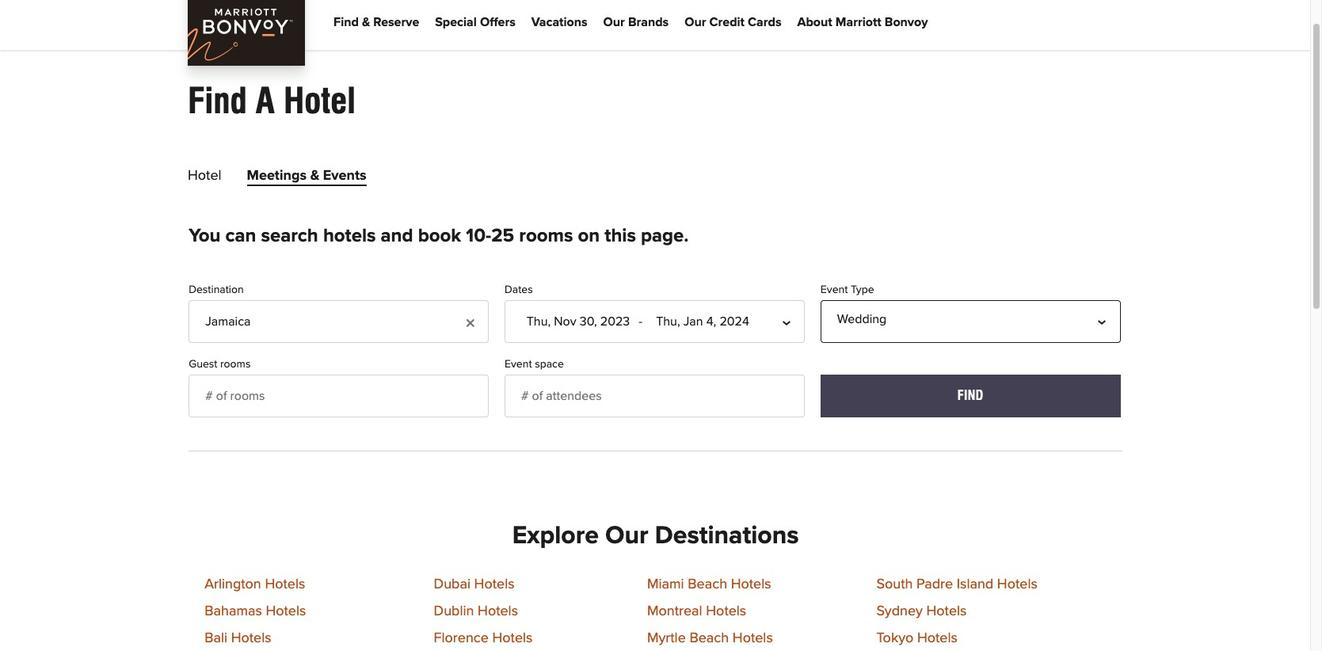 Task type: describe. For each thing, give the bounding box(es) containing it.
find for find a hotel
[[188, 80, 247, 121]]

montreal
[[648, 604, 703, 619]]

event type
[[821, 285, 875, 296]]

bali hotels link
[[205, 631, 272, 646]]

clear image
[[461, 304, 473, 323]]

wedding
[[838, 313, 887, 326]]

beach for miami
[[688, 578, 728, 592]]

dubai hotels
[[434, 578, 515, 592]]

hotels right island
[[998, 578, 1038, 592]]

End Date text field
[[646, 311, 760, 333]]

myrtle beach hotels
[[648, 631, 773, 646]]

our brands link
[[604, 11, 669, 35]]

special
[[435, 16, 477, 28]]

& for events
[[310, 169, 320, 183]]

event space
[[505, 359, 564, 370]]

offers
[[480, 16, 516, 28]]

hotels for sydney hotels
[[927, 604, 967, 619]]

on
[[578, 227, 600, 246]]

meetings
[[247, 169, 307, 183]]

space
[[535, 359, 564, 370]]

hotels for bahamas hotels
[[266, 604, 306, 619]]

about marriott bonvoy
[[798, 16, 929, 28]]

our credit cards link
[[685, 11, 782, 35]]

arlington hotels link
[[205, 578, 305, 592]]

meetings & events
[[247, 169, 367, 183]]

florence hotels link
[[434, 631, 533, 646]]

bali
[[205, 631, 228, 646]]

book
[[418, 227, 461, 246]]

you can search hotels and book 10-25 rooms on this page.
[[189, 227, 689, 246]]

10-
[[466, 227, 492, 246]]

our up miami
[[606, 524, 649, 549]]

arlington
[[205, 578, 261, 592]]

special offers
[[435, 16, 516, 28]]

page.
[[641, 227, 689, 246]]

Start Date text field
[[522, 311, 636, 333]]

tokyo hotels
[[877, 631, 958, 646]]

miami beach hotels link
[[648, 578, 772, 592]]

our for our brands
[[604, 16, 625, 28]]

guest rooms
[[189, 359, 251, 370]]

bali hotels
[[205, 631, 272, 646]]

this
[[605, 227, 636, 246]]

hotels for tokyo hotels
[[918, 631, 958, 646]]

find for find & reserve
[[334, 16, 359, 28]]

hotels for bali hotels
[[231, 631, 272, 646]]

dublin hotels
[[434, 604, 518, 619]]

dates
[[505, 285, 533, 296]]

padre
[[917, 578, 954, 592]]

about
[[798, 16, 833, 28]]

miami
[[648, 578, 685, 592]]

bahamas hotels
[[205, 604, 306, 619]]

sydney hotels link
[[877, 604, 967, 619]]

you
[[189, 227, 221, 246]]

vacations
[[532, 16, 588, 28]]

type
[[851, 285, 875, 296]]

reserve
[[374, 16, 420, 28]]

event for event type
[[821, 285, 848, 296]]

hotels for montreal hotels
[[706, 604, 747, 619]]

explore
[[513, 524, 599, 549]]

1 vertical spatial rooms
[[220, 359, 251, 370]]

0 horizontal spatial hotel
[[188, 169, 222, 183]]

about marriott bonvoy link
[[798, 11, 929, 35]]

special offers link
[[435, 11, 516, 35]]

25
[[492, 227, 515, 246]]

destination
[[189, 285, 244, 296]]

dubai
[[434, 578, 471, 592]]



Task type: vqa. For each thing, say whether or not it's contained in the screenshot.
Westin's 'View Hotel Details'
no



Task type: locate. For each thing, give the bounding box(es) containing it.
dublin
[[434, 604, 474, 619]]

1 horizontal spatial hotel
[[284, 80, 356, 121]]

island
[[957, 578, 994, 592]]

find a hotel
[[188, 80, 356, 121]]

1 horizontal spatial &
[[362, 16, 370, 28]]

1 horizontal spatial event
[[821, 285, 848, 296]]

florence
[[434, 631, 489, 646]]

beach up montreal hotels link
[[688, 578, 728, 592]]

0 vertical spatial rooms
[[519, 227, 573, 246]]

0 horizontal spatial find
[[188, 80, 247, 121]]

arrow down image
[[793, 316, 805, 329]]

our
[[604, 16, 625, 28], [685, 16, 707, 28], [606, 524, 649, 549]]

& left reserve
[[362, 16, 370, 28]]

hotels down bahamas hotels
[[231, 631, 272, 646]]

myrtle beach hotels link
[[648, 631, 773, 646]]

&
[[362, 16, 370, 28], [310, 169, 320, 183]]

florence hotels
[[434, 631, 533, 646]]

hotels down 'dublin hotels'
[[493, 631, 533, 646]]

hotels down sydney hotels
[[918, 631, 958, 646]]

1 horizontal spatial rooms
[[519, 227, 573, 246]]

beach down montreal hotels
[[690, 631, 729, 646]]

south
[[877, 578, 913, 592]]

find
[[334, 16, 359, 28], [188, 80, 247, 121]]

1 vertical spatial find
[[188, 80, 247, 121]]

brands
[[629, 16, 669, 28]]

hotel
[[284, 80, 356, 121], [188, 169, 222, 183]]

1 vertical spatial beach
[[690, 631, 729, 646]]

1 vertical spatial event
[[505, 359, 532, 370]]

hotels for dubai hotels
[[474, 578, 515, 592]]

Guest rooms text field
[[189, 375, 489, 418]]

vacations link
[[532, 11, 588, 35]]

hotels down the destinations
[[731, 578, 772, 592]]

0 horizontal spatial rooms
[[220, 359, 251, 370]]

hotels up myrtle beach hotels
[[706, 604, 747, 619]]

our left credit
[[685, 16, 707, 28]]

search
[[261, 227, 318, 246]]

montreal hotels link
[[648, 604, 747, 619]]

a
[[256, 80, 275, 121]]

dubai hotels link
[[434, 578, 515, 592]]

explore our destinations
[[513, 524, 799, 549]]

hotels down south padre island hotels
[[927, 604, 967, 619]]

rooms
[[519, 227, 573, 246], [220, 359, 251, 370]]

beach
[[688, 578, 728, 592], [690, 631, 729, 646]]

hotel right "a"
[[284, 80, 356, 121]]

hotels up the bahamas hotels link
[[265, 578, 305, 592]]

Destination text field
[[189, 300, 489, 343]]

rooms left on
[[519, 227, 573, 246]]

hotels
[[323, 227, 376, 246]]

our left brands
[[604, 16, 625, 28]]

0 horizontal spatial &
[[310, 169, 320, 183]]

montreal hotels
[[648, 604, 747, 619]]

credit
[[710, 16, 745, 28]]

hotels for florence hotels
[[493, 631, 533, 646]]

hotels up 'dublin hotels'
[[474, 578, 515, 592]]

south padre island hotels
[[877, 578, 1038, 592]]

bonvoy
[[885, 16, 929, 28]]

myrtle
[[648, 631, 686, 646]]

marriott
[[836, 16, 882, 28]]

hotels up florence hotels link at the left bottom of the page
[[478, 604, 518, 619]]

0 vertical spatial beach
[[688, 578, 728, 592]]

bahamas
[[205, 604, 262, 619]]

0 vertical spatial event
[[821, 285, 848, 296]]

hotels for arlington hotels
[[265, 578, 305, 592]]

tokyo hotels link
[[877, 631, 958, 646]]

our for our credit cards
[[685, 16, 707, 28]]

arlington hotels
[[205, 578, 305, 592]]

None submit
[[821, 375, 1121, 418]]

south padre island hotels link
[[877, 578, 1038, 592]]

-
[[639, 315, 643, 328]]

beach for myrtle
[[690, 631, 729, 646]]

0 horizontal spatial event
[[505, 359, 532, 370]]

destinations
[[655, 524, 799, 549]]

guest
[[189, 359, 218, 370]]

cards
[[748, 16, 782, 28]]

hotel up you
[[188, 169, 222, 183]]

bahamas hotels link
[[205, 604, 306, 619]]

find left reserve
[[334, 16, 359, 28]]

& for reserve
[[362, 16, 370, 28]]

1 horizontal spatial find
[[334, 16, 359, 28]]

our brands
[[604, 16, 669, 28]]

Event space text field
[[505, 375, 805, 418]]

find & reserve
[[334, 16, 420, 28]]

1 vertical spatial &
[[310, 169, 320, 183]]

hotels down montreal hotels
[[733, 631, 773, 646]]

rooms right guest
[[220, 359, 251, 370]]

miami beach hotels
[[648, 578, 772, 592]]

0 vertical spatial find
[[334, 16, 359, 28]]

sydney
[[877, 604, 923, 619]]

hotels down arlington hotels link
[[266, 604, 306, 619]]

event for event space
[[505, 359, 532, 370]]

event left space
[[505, 359, 532, 370]]

sydney hotels
[[877, 604, 967, 619]]

hotels
[[265, 578, 305, 592], [474, 578, 515, 592], [731, 578, 772, 592], [998, 578, 1038, 592], [266, 604, 306, 619], [478, 604, 518, 619], [706, 604, 747, 619], [927, 604, 967, 619], [231, 631, 272, 646], [493, 631, 533, 646], [733, 631, 773, 646], [918, 631, 958, 646]]

our credit cards
[[685, 16, 782, 28]]

hotels for dublin hotels
[[478, 604, 518, 619]]

events
[[323, 169, 367, 183]]

0 vertical spatial &
[[362, 16, 370, 28]]

0 vertical spatial hotel
[[284, 80, 356, 121]]

& left "events"
[[310, 169, 320, 183]]

and
[[381, 227, 413, 246]]

can
[[225, 227, 256, 246]]

dublin hotels link
[[434, 604, 518, 619]]

our inside "link"
[[604, 16, 625, 28]]

event left type
[[821, 285, 848, 296]]

find & reserve link
[[334, 11, 420, 35]]

1 vertical spatial hotel
[[188, 169, 222, 183]]

event
[[821, 285, 848, 296], [505, 359, 532, 370]]

meetings & events link
[[247, 169, 367, 189]]

hotel link
[[188, 169, 222, 189]]

tokyo
[[877, 631, 914, 646]]

find left "a"
[[188, 80, 247, 121]]



